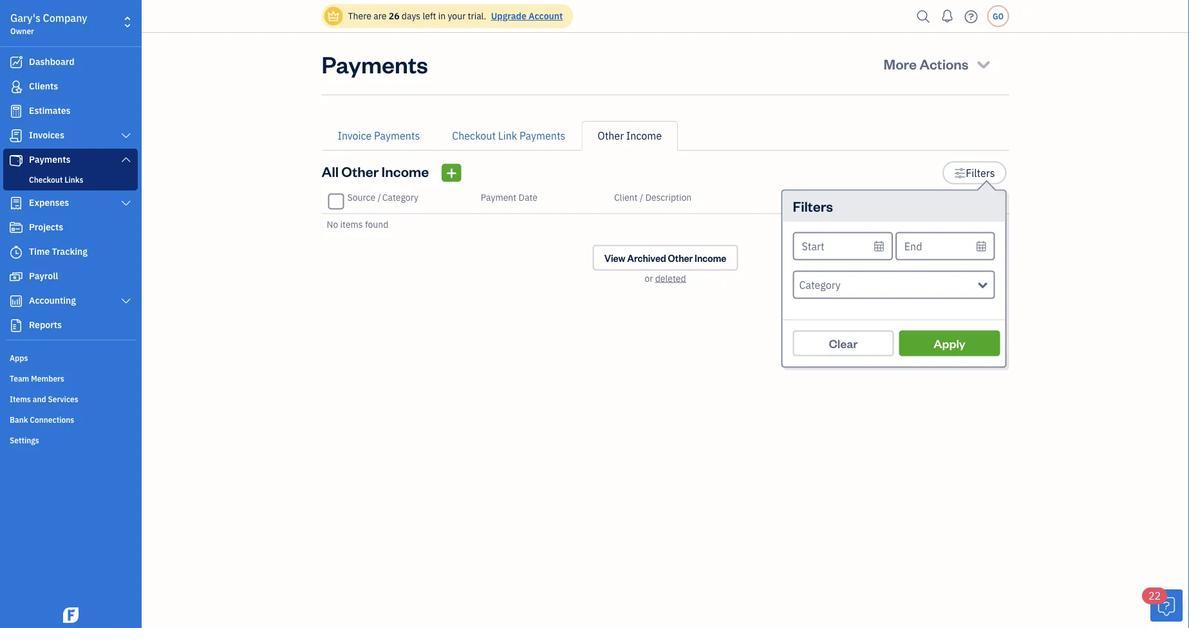 Task type: describe. For each thing, give the bounding box(es) containing it.
clients
[[29, 80, 58, 92]]

checkout for checkout link payments
[[452, 129, 496, 143]]

dashboard link
[[3, 51, 138, 74]]

End date in MM/DD/YYYY format text field
[[896, 232, 995, 261]]

are
[[374, 10, 387, 22]]

client
[[614, 191, 638, 203]]

category
[[382, 191, 419, 203]]

clear button
[[793, 331, 894, 357]]

go button
[[988, 5, 1010, 27]]

links
[[65, 175, 83, 185]]

expense image
[[8, 197, 24, 210]]

notifications image
[[938, 3, 958, 29]]

all other income
[[322, 162, 429, 180]]

or deleted
[[645, 272, 686, 284]]

link
[[498, 129, 517, 143]]

bank connections
[[10, 415, 74, 425]]

checkout links
[[29, 175, 83, 185]]

0 vertical spatial income
[[627, 129, 662, 143]]

more
[[884, 54, 917, 73]]

in
[[438, 10, 446, 22]]

money image
[[8, 271, 24, 283]]

there are 26 days left in your trial. upgrade account
[[348, 10, 563, 22]]

found
[[365, 218, 389, 230]]

2 horizontal spatial other
[[668, 252, 693, 264]]

accounting link
[[3, 290, 138, 313]]

0 horizontal spatial filters
[[793, 197, 834, 215]]

chevron large down image for invoices
[[120, 131, 132, 141]]

other income link
[[582, 121, 678, 151]]

amount
[[972, 191, 1005, 203]]

items
[[340, 218, 363, 230]]

filters inside dropdown button
[[966, 166, 995, 180]]

description
[[646, 191, 692, 203]]

checkout link payments
[[452, 129, 566, 143]]

archived
[[628, 252, 666, 264]]

expenses link
[[3, 192, 138, 215]]

project image
[[8, 222, 24, 234]]

chart image
[[8, 295, 24, 308]]

time tracking
[[29, 246, 88, 258]]

tracking
[[52, 246, 88, 258]]

payment
[[481, 191, 517, 203]]

more actions button
[[873, 48, 1005, 79]]

/ for category
[[378, 191, 381, 203]]

/ for description
[[640, 191, 644, 203]]

timer image
[[8, 246, 24, 259]]

settings image
[[955, 165, 966, 181]]

actions
[[920, 54, 969, 73]]

apps
[[10, 353, 28, 363]]

invoice payments
[[338, 129, 420, 143]]

estimate image
[[8, 105, 24, 118]]

days
[[402, 10, 421, 22]]

services
[[48, 394, 78, 405]]

gary's company owner
[[10, 11, 87, 36]]

invoices
[[29, 129, 64, 141]]

chevron large down image for accounting
[[120, 296, 132, 307]]

1 vertical spatial other
[[342, 162, 379, 180]]

chevron large down image for expenses
[[120, 198, 132, 209]]

no
[[327, 218, 338, 230]]

estimates link
[[3, 100, 138, 123]]

team
[[10, 374, 29, 384]]

invoice image
[[8, 129, 24, 142]]

left
[[423, 10, 436, 22]]

expenses
[[29, 197, 69, 209]]

apply button
[[900, 331, 1001, 357]]

0 horizontal spatial income
[[382, 162, 429, 180]]

chevron large down image for payments
[[120, 155, 132, 165]]

reports link
[[3, 314, 138, 338]]

go to help image
[[961, 7, 982, 26]]

settings
[[10, 435, 39, 446]]

owner
[[10, 26, 34, 36]]

report image
[[8, 319, 24, 332]]

freshbooks image
[[61, 608, 81, 624]]

bank
[[10, 415, 28, 425]]

team members
[[10, 374, 64, 384]]

1 horizontal spatial other
[[598, 129, 624, 143]]

or
[[645, 272, 653, 284]]

crown image
[[327, 9, 340, 23]]

invoice payments link
[[322, 121, 436, 151]]

view
[[605, 252, 626, 264]]

deleted
[[655, 272, 686, 284]]

estimates
[[29, 105, 71, 117]]

company
[[43, 11, 87, 25]]

other income
[[598, 129, 662, 143]]



Task type: vqa. For each thing, say whether or not it's contained in the screenshot.
"chevron large down" icon corresponding to Payments
yes



Task type: locate. For each thing, give the bounding box(es) containing it.
time
[[29, 246, 50, 258]]

source
[[348, 191, 376, 203]]

reports
[[29, 319, 62, 331]]

2 chevron large down image from the top
[[120, 155, 132, 165]]

clients link
[[3, 75, 138, 99]]

view archived other income
[[605, 252, 727, 264]]

filters up 'start date in mm/dd/yyyy format' text box
[[793, 197, 834, 215]]

time tracking link
[[3, 241, 138, 264]]

0 horizontal spatial other
[[342, 162, 379, 180]]

clear
[[829, 336, 858, 351]]

invoice
[[338, 129, 372, 143]]

add new other income entry image
[[446, 165, 458, 181]]

payments right 'link'
[[520, 129, 566, 143]]

2 horizontal spatial income
[[695, 252, 727, 264]]

settings link
[[3, 430, 138, 450]]

1 vertical spatial income
[[382, 162, 429, 180]]

1 horizontal spatial /
[[640, 191, 644, 203]]

payments up checkout links
[[29, 154, 71, 166]]

no items found
[[327, 218, 389, 230]]

payments down are
[[322, 48, 428, 79]]

chevron large down image up payments link
[[120, 131, 132, 141]]

/
[[378, 191, 381, 203], [640, 191, 644, 203]]

your
[[448, 10, 466, 22]]

payments inside main element
[[29, 154, 71, 166]]

1 / from the left
[[378, 191, 381, 203]]

Start date in MM/DD/YYYY format text field
[[793, 232, 893, 261]]

resource center badge image
[[1151, 590, 1183, 622]]

other up source
[[342, 162, 379, 180]]

amount button
[[972, 191, 1005, 203]]

checkout inside main element
[[29, 175, 63, 185]]

checkout up expenses on the left of the page
[[29, 175, 63, 185]]

items
[[10, 394, 31, 405]]

date
[[519, 191, 538, 203]]

2 vertical spatial income
[[695, 252, 727, 264]]

payments up all other income
[[374, 129, 420, 143]]

projects
[[29, 221, 63, 233]]

payroll
[[29, 270, 58, 282]]

4 chevron large down image from the top
[[120, 296, 132, 307]]

1 vertical spatial checkout
[[29, 175, 63, 185]]

income
[[627, 129, 662, 143], [382, 162, 429, 180], [695, 252, 727, 264]]

3 chevron large down image from the top
[[120, 198, 132, 209]]

1 horizontal spatial income
[[627, 129, 662, 143]]

1 chevron large down image from the top
[[120, 131, 132, 141]]

account
[[529, 10, 563, 22]]

chevron large down image down checkout links link
[[120, 198, 132, 209]]

members
[[31, 374, 64, 384]]

checkout link payments link
[[436, 121, 582, 151]]

client image
[[8, 81, 24, 93]]

accounting
[[29, 295, 76, 307]]

1 horizontal spatial checkout
[[452, 129, 496, 143]]

filters
[[966, 166, 995, 180], [793, 197, 834, 215]]

invoices link
[[3, 124, 138, 148]]

filters button
[[943, 161, 1007, 185]]

/ right source
[[378, 191, 381, 203]]

payment date
[[481, 191, 538, 203]]

payments
[[322, 48, 428, 79], [374, 129, 420, 143], [520, 129, 566, 143], [29, 154, 71, 166]]

0 vertical spatial checkout
[[452, 129, 496, 143]]

go
[[993, 11, 1004, 21]]

checkout for checkout links
[[29, 175, 63, 185]]

0 vertical spatial filters
[[966, 166, 995, 180]]

all
[[322, 162, 339, 180]]

filters up amount button
[[966, 166, 995, 180]]

/ right the 'client' at right
[[640, 191, 644, 203]]

2 vertical spatial other
[[668, 252, 693, 264]]

more actions
[[884, 54, 969, 73]]

payment image
[[8, 154, 24, 167]]

deleted link
[[655, 272, 686, 284]]

apply
[[934, 336, 966, 351]]

dashboard
[[29, 56, 74, 68]]

bank connections link
[[3, 410, 138, 429]]

2 / from the left
[[640, 191, 644, 203]]

payroll link
[[3, 265, 138, 289]]

checkout links link
[[6, 172, 135, 187]]

connections
[[30, 415, 74, 425]]

payment date button
[[481, 191, 538, 203]]

payments link
[[3, 149, 138, 172]]

chevron large down image inside invoices link
[[120, 131, 132, 141]]

chevron large down image
[[120, 131, 132, 141], [120, 155, 132, 165], [120, 198, 132, 209], [120, 296, 132, 307]]

items and services
[[10, 394, 78, 405]]

0 horizontal spatial checkout
[[29, 175, 63, 185]]

other
[[598, 129, 624, 143], [342, 162, 379, 180], [668, 252, 693, 264]]

1 horizontal spatial filters
[[966, 166, 995, 180]]

gary's
[[10, 11, 40, 25]]

0 horizontal spatial /
[[378, 191, 381, 203]]

dashboard image
[[8, 56, 24, 69]]

source / category
[[348, 191, 419, 203]]

checkout left 'link'
[[452, 129, 496, 143]]

view archived other income link
[[593, 245, 738, 271]]

upgrade
[[491, 10, 527, 22]]

other up the 'client' at right
[[598, 129, 624, 143]]

there
[[348, 10, 372, 22]]

projects link
[[3, 216, 138, 240]]

apps link
[[3, 348, 138, 367]]

client / description
[[614, 191, 692, 203]]

checkout
[[452, 129, 496, 143], [29, 175, 63, 185]]

chevrondown image
[[975, 55, 993, 73]]

Category search field
[[800, 277, 979, 293]]

0 vertical spatial other
[[598, 129, 624, 143]]

other up deleted link
[[668, 252, 693, 264]]

main element
[[0, 0, 174, 629]]

and
[[33, 394, 46, 405]]

items and services link
[[3, 389, 138, 408]]

trial.
[[468, 10, 487, 22]]

chevron large down image up checkout links link
[[120, 155, 132, 165]]

upgrade account link
[[489, 10, 563, 22]]

chevron large down image up reports link
[[120, 296, 132, 307]]

26
[[389, 10, 400, 22]]

22 button
[[1143, 588, 1183, 622]]

team members link
[[3, 368, 138, 388]]

1 vertical spatial filters
[[793, 197, 834, 215]]

search image
[[914, 7, 934, 26]]

22
[[1149, 590, 1161, 603]]



